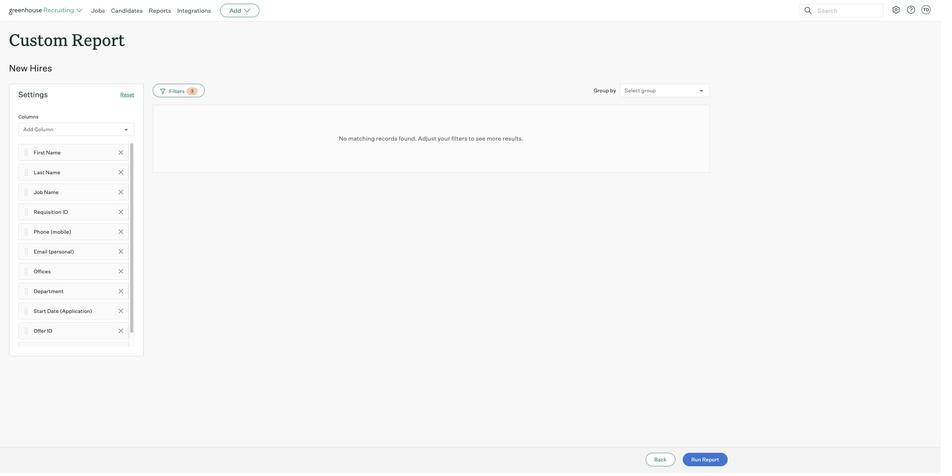 Task type: locate. For each thing, give the bounding box(es) containing it.
report
[[72, 28, 125, 51], [702, 457, 719, 463]]

filter image
[[159, 88, 165, 94]]

report down 'jobs'
[[72, 28, 125, 51]]

run report button
[[683, 453, 728, 467]]

report right run in the bottom of the page
[[702, 457, 719, 463]]

1 horizontal spatial report
[[702, 457, 719, 463]]

date right start
[[47, 308, 59, 314]]

integrations link
[[177, 7, 211, 14]]

0 horizontal spatial add
[[23, 126, 33, 133]]

email (personal)
[[34, 248, 74, 255]]

phone (mobile)
[[34, 229, 71, 235]]

add button
[[220, 4, 260, 17]]

email
[[34, 248, 47, 255]]

(mobile)
[[50, 229, 71, 235]]

job
[[34, 189, 43, 195]]

name
[[46, 149, 61, 156], [46, 169, 60, 175], [44, 189, 59, 195]]

1 horizontal spatial add
[[230, 7, 241, 14]]

start date (application)
[[34, 308, 92, 314]]

filters
[[452, 135, 468, 142]]

2 vertical spatial name
[[44, 189, 59, 195]]

no matching records found. adjust your filters to see more results.
[[339, 135, 524, 142]]

offer
[[34, 328, 46, 334], [34, 348, 46, 354]]

0 horizontal spatial report
[[72, 28, 125, 51]]

back button
[[646, 453, 675, 467]]

requisition id
[[34, 209, 68, 215]]

last
[[34, 169, 44, 175]]

group
[[594, 87, 609, 94]]

td
[[923, 7, 929, 12]]

report inside run report button
[[702, 457, 719, 463]]

phone
[[34, 229, 49, 235]]

id
[[63, 209, 68, 215], [47, 328, 52, 334]]

name right first
[[46, 149, 61, 156]]

found.
[[399, 135, 417, 142]]

id right requisition
[[63, 209, 68, 215]]

1 vertical spatial id
[[47, 328, 52, 334]]

first name
[[34, 149, 61, 156]]

offer down offer id
[[34, 348, 46, 354]]

your
[[438, 135, 450, 142]]

0 vertical spatial date
[[47, 308, 59, 314]]

0 vertical spatial report
[[72, 28, 125, 51]]

0 vertical spatial add
[[230, 7, 241, 14]]

1 vertical spatial report
[[702, 457, 719, 463]]

add inside popup button
[[230, 7, 241, 14]]

add
[[230, 7, 241, 14], [23, 126, 33, 133]]

report for run report
[[702, 457, 719, 463]]

custom
[[9, 28, 68, 51]]

1 date from the top
[[47, 308, 59, 314]]

0 horizontal spatial id
[[47, 328, 52, 334]]

0 vertical spatial id
[[63, 209, 68, 215]]

select
[[625, 87, 640, 94]]

name for job name
[[44, 189, 59, 195]]

1 vertical spatial offer
[[34, 348, 46, 354]]

greenhouse recruiting image
[[9, 6, 76, 15]]

td button
[[920, 4, 932, 16]]

custom report
[[9, 28, 125, 51]]

hires
[[30, 63, 52, 74]]

2 date from the top
[[47, 348, 59, 354]]

0 vertical spatial name
[[46, 149, 61, 156]]

offer date
[[34, 348, 59, 354]]

department
[[34, 288, 63, 295]]

name right job
[[44, 189, 59, 195]]

date for start
[[47, 308, 59, 314]]

1 offer from the top
[[34, 328, 46, 334]]

0 vertical spatial offer
[[34, 328, 46, 334]]

see
[[476, 135, 486, 142]]

id up offer date
[[47, 328, 52, 334]]

group by
[[594, 87, 616, 94]]

job name
[[34, 189, 59, 195]]

reset link
[[120, 91, 134, 98]]

2 offer from the top
[[34, 348, 46, 354]]

name right last
[[46, 169, 60, 175]]

1 vertical spatial date
[[47, 348, 59, 354]]

back
[[654, 457, 667, 463]]

1 vertical spatial name
[[46, 169, 60, 175]]

reports link
[[149, 7, 171, 14]]

date down offer id
[[47, 348, 59, 354]]

offer down start
[[34, 328, 46, 334]]

offer id
[[34, 328, 52, 334]]

date
[[47, 308, 59, 314], [47, 348, 59, 354]]

1 horizontal spatial id
[[63, 209, 68, 215]]

(application)
[[60, 308, 92, 314]]

candidates
[[111, 7, 143, 14]]

1 vertical spatial add
[[23, 126, 33, 133]]



Task type: describe. For each thing, give the bounding box(es) containing it.
results.
[[503, 135, 524, 142]]

settings
[[18, 90, 48, 99]]

candidates link
[[111, 7, 143, 14]]

first
[[34, 149, 45, 156]]

by
[[610, 87, 616, 94]]

date for offer
[[47, 348, 59, 354]]

report for custom report
[[72, 28, 125, 51]]

offer for offer id
[[34, 328, 46, 334]]

(personal)
[[49, 248, 74, 255]]

matching
[[348, 135, 375, 142]]

id for requisition id
[[63, 209, 68, 215]]

to
[[469, 135, 475, 142]]

more
[[487, 135, 501, 142]]

3
[[191, 88, 193, 94]]

new hires
[[9, 63, 52, 74]]

new
[[9, 63, 28, 74]]

offer for offer date
[[34, 348, 46, 354]]

run report
[[691, 457, 719, 463]]

records
[[376, 135, 398, 142]]

group
[[641, 87, 656, 94]]

last name
[[34, 169, 60, 175]]

reports
[[149, 7, 171, 14]]

offices
[[34, 268, 51, 275]]

columns
[[18, 114, 38, 120]]

reset
[[120, 91, 134, 98]]

adjust
[[418, 135, 437, 142]]

no
[[339, 135, 347, 142]]

Search text field
[[816, 5, 876, 16]]

no matching records found. adjust your filters to see more results. row group
[[153, 105, 710, 173]]

configure image
[[892, 5, 901, 14]]

name for first name
[[46, 149, 61, 156]]

id for offer id
[[47, 328, 52, 334]]

add for add column
[[23, 126, 33, 133]]

add column
[[23, 126, 54, 133]]

run
[[691, 457, 701, 463]]

integrations
[[177, 7, 211, 14]]

td button
[[922, 5, 931, 14]]

start
[[34, 308, 46, 314]]

jobs
[[91, 7, 105, 14]]

column
[[35, 126, 54, 133]]

jobs link
[[91, 7, 105, 14]]

filters
[[169, 88, 185, 94]]

select group
[[625, 87, 656, 94]]

name for last name
[[46, 169, 60, 175]]

requisition
[[34, 209, 61, 215]]

add for add
[[230, 7, 241, 14]]



